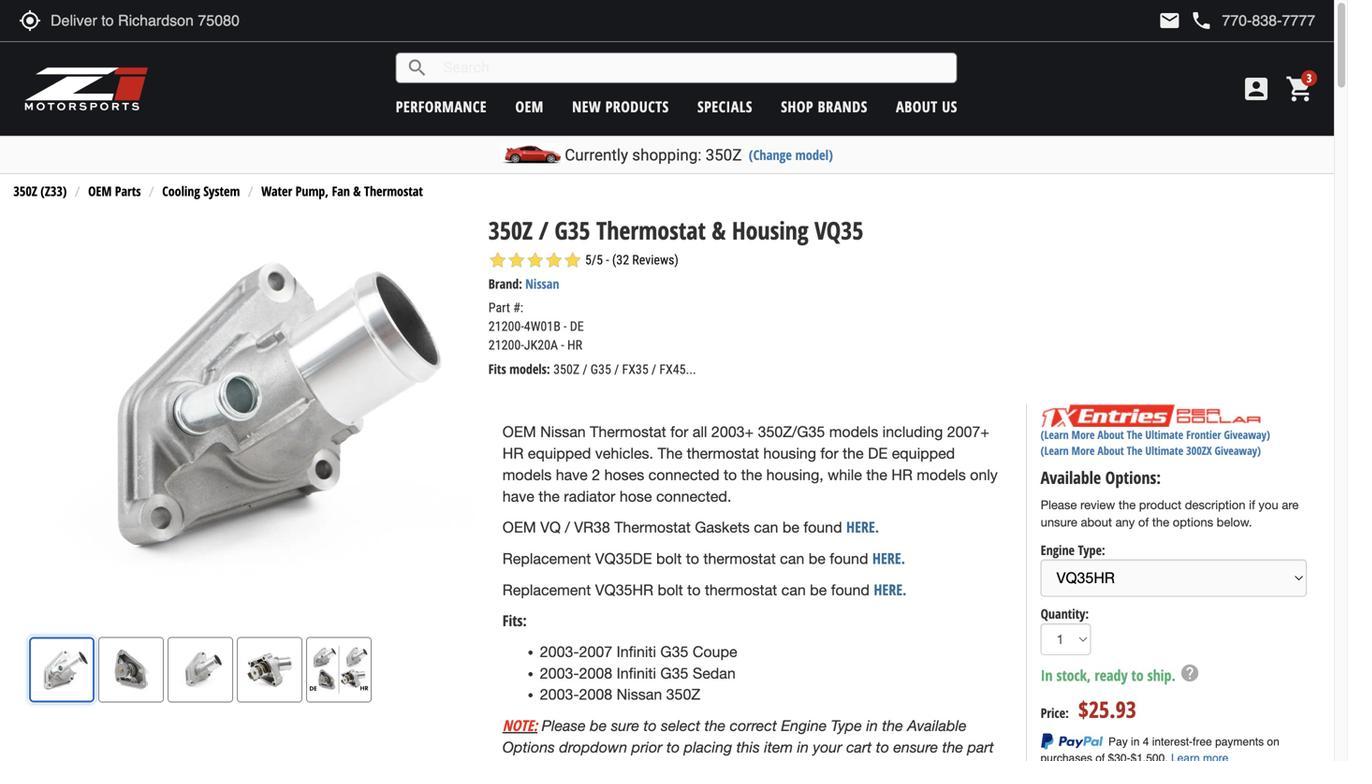 Task type: vqa. For each thing, say whether or not it's contained in the screenshot.
OEM's oem
yes



Task type: locate. For each thing, give the bounding box(es) containing it.
1 vertical spatial bolt
[[658, 581, 683, 598]]

0 horizontal spatial please
[[542, 717, 586, 734]]

of
[[1138, 515, 1149, 530]]

can inside the 'replacement vq35hr bolt to thermostat can be found here .'
[[781, 581, 806, 598]]

available up ensure
[[907, 717, 967, 734]]

part
[[967, 738, 994, 756]]

0 vertical spatial have
[[556, 466, 588, 483]]

(learn more about the ultimate frontier giveaway) (learn more about the ultimate 300zx giveaway) available options: please review the product description if you are unsure about any of the options below.
[[1041, 427, 1299, 530]]

oem for oem nissan thermostat for all 2003+ 350z/g35 models including 2007+ hr equipped vehicles. the thermostat housing for the de equipped models have 2 hoses connected to the housing, while the hr models only have the radiator hose connected.
[[502, 423, 536, 441]]

1 vertical spatial 2003-
[[540, 665, 579, 682]]

the up while
[[843, 445, 864, 462]]

oem left parts
[[88, 182, 112, 200]]

hr down fits
[[502, 445, 524, 462]]

mail
[[1158, 9, 1181, 32]]

1 vertical spatial found
[[830, 550, 868, 567]]

1 vertical spatial engine
[[781, 717, 827, 734]]

can inside oem vq / vr38 thermostat gaskets can be found here.
[[754, 519, 778, 536]]

oem parts
[[88, 182, 141, 200]]

item
[[764, 738, 793, 756]]

shop brands
[[781, 96, 868, 117]]

1 vertical spatial available
[[907, 717, 967, 734]]

to inside in stock, ready to ship. help
[[1131, 665, 1144, 685]]

your down type
[[813, 738, 842, 756]]

0 vertical spatial replacement
[[502, 550, 591, 567]]

2 vertical spatial found
[[831, 581, 870, 598]]

1 horizontal spatial hr
[[567, 338, 582, 353]]

0 vertical spatial 21200-
[[488, 319, 524, 334]]

thermostat up vehicles.
[[590, 423, 666, 441]]

the up placing
[[704, 717, 726, 734]]

here link for replacement vq35de bolt to thermostat can be found here .
[[872, 548, 901, 568]]

21200- down part
[[488, 319, 524, 334]]

1 vertical spatial have
[[502, 488, 534, 505]]

2 vertical spatial 2003-
[[540, 686, 579, 703]]

thermostat inside replacement vq35de bolt to thermostat can be found here .
[[703, 550, 776, 567]]

found inside replacement vq35de bolt to thermostat can be found here .
[[830, 550, 868, 567]]

oem nissan thermostat for all 2003+ 350z/g35 models including 2007+ hr equipped vehicles. the thermostat housing for the de equipped models have 2 hoses connected to the housing, while the hr models only have the radiator hose connected.
[[502, 423, 998, 505]]

0 horizontal spatial for
[[670, 423, 688, 441]]

replacement for replacement vq35hr bolt to thermostat can be found here .
[[502, 581, 591, 598]]

water pump, fan & thermostat
[[261, 182, 423, 200]]

giveaway) down 'frontier'
[[1215, 443, 1261, 458]]

0 vertical spatial nissan
[[525, 275, 559, 293]]

0 vertical spatial ultimate
[[1145, 427, 1183, 442]]

here link down here.
[[872, 548, 901, 568]]

1 horizontal spatial your
[[813, 738, 842, 756]]

about
[[896, 96, 938, 117], [1098, 427, 1124, 442], [1098, 443, 1124, 458]]

1 horizontal spatial please
[[1041, 498, 1077, 512]]

brand:
[[488, 275, 522, 293]]

(learn up unsure on the right
[[1041, 443, 1069, 458]]

0 vertical spatial de
[[570, 319, 584, 334]]

can inside replacement vq35de bolt to thermostat can be found here .
[[780, 550, 804, 567]]

help
[[1179, 663, 1200, 683]]

0 vertical spatial here link
[[872, 548, 901, 568]]

found inside the 'replacement vq35hr bolt to thermostat can be found here .'
[[831, 581, 870, 598]]

please inside "please be sure to select the correct engine type in the available options dropdown prior to placing this item in your cart to ensure the part is applicable to your vehicle."
[[542, 717, 586, 734]]

hr right jk20a at the left of the page
[[567, 338, 582, 353]]

2003-
[[540, 643, 579, 660], [540, 665, 579, 682], [540, 686, 579, 703]]

0 horizontal spatial have
[[502, 488, 534, 505]]

/
[[539, 213, 549, 247], [583, 362, 587, 377], [614, 362, 619, 377], [651, 362, 656, 377], [565, 519, 570, 536]]

de right 4w01b
[[570, 319, 584, 334]]

all
[[693, 423, 707, 441]]

nissan right brand:
[[525, 275, 559, 293]]

vq35
[[815, 213, 863, 247]]

1 21200- from the top
[[488, 319, 524, 334]]

g35 up the 5/5 -
[[555, 213, 590, 247]]

1 horizontal spatial in
[[866, 717, 878, 734]]

g35 left coupe
[[660, 643, 688, 660]]

to down replacement vq35de bolt to thermostat can be found here .
[[687, 581, 701, 598]]

connected.
[[656, 488, 731, 505]]

- right jk20a at the left of the page
[[561, 338, 564, 353]]

performance
[[396, 96, 487, 117]]

bolt inside the 'replacement vq35hr bolt to thermostat can be found here .'
[[658, 581, 683, 598]]

nissan up sure
[[617, 686, 662, 703]]

bolt for replacement vq35hr bolt to thermostat can be found here .
[[658, 581, 683, 598]]

while
[[828, 466, 862, 483]]

the right 'of'
[[1152, 515, 1169, 530]]

g35
[[555, 213, 590, 247], [590, 362, 611, 377], [660, 643, 688, 660], [660, 665, 688, 682]]

& right fan
[[353, 182, 361, 200]]

oem left vq at the left of page
[[502, 519, 536, 536]]

1 vertical spatial thermostat
[[703, 550, 776, 567]]

1 horizontal spatial de
[[868, 445, 888, 462]]

oem inside oem vq / vr38 thermostat gaskets can be found here.
[[502, 519, 536, 536]]

1 horizontal spatial &
[[712, 213, 726, 247]]

0 vertical spatial hr
[[567, 338, 582, 353]]

this
[[736, 738, 760, 756]]

giveaway) right 'frontier'
[[1224, 427, 1270, 442]]

1 vertical spatial about
[[1098, 427, 1124, 442]]

0 horizontal spatial in
[[797, 738, 809, 756]]

to inside oem nissan thermostat for all 2003+ 350z/g35 models including 2007+ hr equipped vehicles. the thermostat housing for the de equipped models have 2 hoses connected to the housing, while the hr models only have the radiator hose connected.
[[724, 466, 737, 483]]

mail link
[[1158, 9, 1181, 32]]

if
[[1249, 498, 1255, 512]]

models:
[[509, 360, 550, 378]]

thermostat inside oem vq / vr38 thermostat gaskets can be found here.
[[614, 519, 691, 536]]

oem
[[515, 96, 544, 117], [88, 182, 112, 200], [502, 423, 536, 441], [502, 519, 536, 536]]

(learn more about the ultimate 300zx giveaway) link
[[1041, 443, 1261, 458]]

jk20a
[[524, 338, 558, 353]]

0 vertical spatial here
[[872, 548, 901, 568]]

0 horizontal spatial hr
[[502, 445, 524, 462]]

0 vertical spatial your
[[813, 738, 842, 756]]

hr down the including
[[891, 466, 913, 483]]

review
[[1080, 498, 1115, 512]]

bolt for replacement vq35de bolt to thermostat can be found here .
[[656, 550, 682, 567]]

in stock, ready to ship. help
[[1041, 663, 1200, 685]]

0 vertical spatial (learn
[[1041, 427, 1069, 442]]

to up prior
[[643, 717, 657, 734]]

for left the all
[[670, 423, 688, 441]]

1 vertical spatial replacement
[[502, 581, 591, 598]]

thermostat
[[364, 182, 423, 200], [596, 213, 706, 247], [590, 423, 666, 441], [614, 519, 691, 536]]

& left the 'housing'
[[712, 213, 726, 247]]

0 vertical spatial bolt
[[656, 550, 682, 567]]

5/5 -
[[585, 252, 609, 268]]

here link down here. link
[[874, 579, 902, 599]]

please up unsure on the right
[[1041, 498, 1077, 512]]

gaskets
[[695, 519, 750, 536]]

please inside (learn more about the ultimate frontier giveaway) (learn more about the ultimate 300zx giveaway) available options: please review the product description if you are unsure about any of the options below.
[[1041, 498, 1077, 512]]

nissan
[[525, 275, 559, 293], [540, 423, 586, 441], [617, 686, 662, 703]]

21200-
[[488, 319, 524, 334], [488, 338, 524, 353]]

giveaway)
[[1224, 427, 1270, 442], [1215, 443, 1261, 458]]

search
[[406, 57, 428, 79]]

3 2003- from the top
[[540, 686, 579, 703]]

engine down unsure on the right
[[1041, 541, 1075, 559]]

2 vertical spatial thermostat
[[705, 581, 777, 598]]

fits
[[488, 360, 506, 378]]

21200- up fits
[[488, 338, 524, 353]]

2 2003- from the top
[[540, 665, 579, 682]]

hr inside 350z / g35 thermostat & housing vq35 star star star star star 5/5 - (32 reviews) brand: nissan part #: 21200-4w01b - de 21200-jk20a - hr fits models: 350z / g35 / fx35 / fx45...
[[567, 338, 582, 353]]

2008
[[579, 665, 612, 682], [579, 686, 612, 703]]

oem inside oem nissan thermostat for all 2003+ 350z/g35 models including 2007+ hr equipped vehicles. the thermostat housing for the de equipped models have 2 hoses connected to the housing, while the hr models only have the radiator hose connected.
[[502, 423, 536, 441]]

0 vertical spatial engine
[[1041, 541, 1075, 559]]

2 vertical spatial about
[[1098, 443, 1124, 458]]

to left 'ship.'
[[1131, 665, 1144, 685]]

2 infiniti from the top
[[617, 665, 656, 682]]

0 vertical spatial 2008
[[579, 665, 612, 682]]

your down prior
[[607, 759, 636, 761]]

for up while
[[820, 445, 838, 462]]

. for replacement vq35hr bolt to thermostat can be found here .
[[902, 579, 907, 599]]

1 horizontal spatial engine
[[1041, 541, 1075, 559]]

2 replacement from the top
[[502, 581, 591, 598]]

ultimate down (learn more about the ultimate frontier giveaway) link
[[1145, 443, 1183, 458]]

models up while
[[829, 423, 878, 441]]

0 vertical spatial .
[[901, 548, 905, 568]]

available
[[1041, 466, 1101, 489], [907, 717, 967, 734]]

here link
[[872, 548, 901, 568], [874, 579, 902, 599]]

be inside replacement vq35de bolt to thermostat can be found here .
[[809, 550, 825, 567]]

unsure
[[1041, 515, 1077, 530]]

shop brands link
[[781, 96, 868, 117]]

2
[[592, 466, 600, 483]]

have left radiator
[[502, 488, 534, 505]]

infiniti right 2007
[[617, 643, 656, 660]]

more up review
[[1071, 443, 1095, 458]]

water pump, fan & thermostat link
[[261, 182, 423, 200]]

nissan up radiator
[[540, 423, 586, 441]]

here down here.
[[872, 548, 901, 568]]

0 vertical spatial infiniti
[[617, 643, 656, 660]]

thermostat down replacement vq35de bolt to thermostat can be found here .
[[705, 581, 777, 598]]

available up review
[[1041, 466, 1101, 489]]

equipped down the including
[[892, 445, 955, 462]]

bolt
[[656, 550, 682, 567], [658, 581, 683, 598]]

the left part
[[942, 738, 963, 756]]

ultimate up the "(learn more about the ultimate 300zx giveaway)" link
[[1145, 427, 1183, 442]]

the up connected
[[658, 445, 683, 462]]

about left us
[[896, 96, 938, 117]]

350z inside 2003-2007 infiniti g35 coupe 2003-2008 infiniti g35 sedan 2003-2008 nissan 350z
[[666, 686, 700, 703]]

1 vertical spatial infiniti
[[617, 665, 656, 682]]

1 vertical spatial 21200-
[[488, 338, 524, 353]]

found inside oem vq / vr38 thermostat gaskets can be found here.
[[804, 519, 842, 536]]

in up cart
[[866, 717, 878, 734]]

1 ultimate from the top
[[1145, 427, 1183, 442]]

any
[[1115, 515, 1135, 530]]

prior
[[631, 738, 662, 756]]

please up dropdown
[[542, 717, 586, 734]]

price: $25.93
[[1041, 694, 1136, 724]]

for
[[670, 423, 688, 441], [820, 445, 838, 462]]

nissan inside 2003-2007 infiniti g35 coupe 2003-2008 infiniti g35 sedan 2003-2008 nissan 350z
[[617, 686, 662, 703]]

#:
[[513, 300, 523, 316]]

thermostat right fan
[[364, 182, 423, 200]]

thermostat down gaskets
[[703, 550, 776, 567]]

here for replacement vq35de bolt to thermostat can be found here .
[[872, 548, 901, 568]]

here down here. link
[[874, 579, 902, 599]]

1 vertical spatial (learn
[[1041, 443, 1069, 458]]

0 vertical spatial for
[[670, 423, 688, 441]]

bolt inside replacement vq35de bolt to thermostat can be found here .
[[656, 550, 682, 567]]

equipped up radiator
[[528, 445, 591, 462]]

to up vehicle.
[[666, 738, 680, 756]]

de inside 350z / g35 thermostat & housing vq35 star star star star star 5/5 - (32 reviews) brand: nissan part #: 21200-4w01b - de 21200-jk20a - hr fits models: 350z / g35 / fx35 / fx45...
[[570, 319, 584, 334]]

1 vertical spatial your
[[607, 759, 636, 761]]

be
[[782, 519, 799, 536], [809, 550, 825, 567], [810, 581, 827, 598], [590, 717, 607, 734]]

more up the "(learn more about the ultimate 300zx giveaway)" link
[[1071, 427, 1095, 442]]

here
[[872, 548, 901, 568], [874, 579, 902, 599]]

the right while
[[866, 466, 887, 483]]

1 vertical spatial ultimate
[[1145, 443, 1183, 458]]

0 horizontal spatial equipped
[[528, 445, 591, 462]]

be inside oem vq / vr38 thermostat gaskets can be found here.
[[782, 519, 799, 536]]

$25.93
[[1078, 694, 1136, 724]]

0 horizontal spatial engine
[[781, 717, 827, 734]]

0 vertical spatial 2003-
[[540, 643, 579, 660]]

the
[[1127, 427, 1142, 442], [1127, 443, 1142, 458], [658, 445, 683, 462]]

have left 2
[[556, 466, 588, 483]]

brands
[[818, 96, 868, 117]]

correct
[[730, 717, 777, 734]]

oem left new
[[515, 96, 544, 117]]

about up the "(learn more about the ultimate 300zx giveaway)" link
[[1098, 427, 1124, 442]]

1 horizontal spatial equipped
[[892, 445, 955, 462]]

1 equipped from the left
[[528, 445, 591, 462]]

0 vertical spatial can
[[754, 519, 778, 536]]

to up connected. on the bottom
[[724, 466, 737, 483]]

de
[[570, 319, 584, 334], [868, 445, 888, 462]]

thermostat down hose
[[614, 519, 691, 536]]

2008 up sure
[[579, 686, 612, 703]]

are
[[1282, 498, 1299, 512]]

1 vertical spatial nissan
[[540, 423, 586, 441]]

2 21200- from the top
[[488, 338, 524, 353]]

about up 'options:'
[[1098, 443, 1124, 458]]

models up vq at the left of page
[[502, 466, 552, 483]]

1 vertical spatial more
[[1071, 443, 1095, 458]]

found down here. link
[[831, 581, 870, 598]]

oem down models:
[[502, 423, 536, 441]]

bolt down oem vq / vr38 thermostat gaskets can be found here.
[[656, 550, 682, 567]]

0 horizontal spatial available
[[907, 717, 967, 734]]

replacement inside replacement vq35de bolt to thermostat can be found here .
[[502, 550, 591, 567]]

fan
[[332, 182, 350, 200]]

350z / g35 thermostat & housing vq35 star star star star star 5/5 - (32 reviews) brand: nissan part #: 21200-4w01b - de 21200-jk20a - hr fits models: 350z / g35 / fx35 / fx45...
[[488, 213, 863, 378]]

1 replacement from the top
[[502, 550, 591, 567]]

replacement vq35de bolt to thermostat can be found here .
[[502, 548, 905, 568]]

have
[[556, 466, 588, 483], [502, 488, 534, 505]]

1 horizontal spatial for
[[820, 445, 838, 462]]

frontier
[[1186, 427, 1221, 442]]

please
[[1041, 498, 1077, 512], [542, 717, 586, 734]]

models left only
[[917, 466, 966, 483]]

1 horizontal spatial available
[[1041, 466, 1101, 489]]

z1 motorsports logo image
[[23, 66, 149, 112]]

de down the including
[[868, 445, 888, 462]]

0 vertical spatial in
[[866, 717, 878, 734]]

0 vertical spatial &
[[353, 182, 361, 200]]

available inside "please be sure to select the correct engine type in the available options dropdown prior to placing this item in your cart to ensure the part is applicable to your vehicle."
[[907, 717, 967, 734]]

0 vertical spatial -
[[564, 319, 567, 334]]

1 vertical spatial here
[[874, 579, 902, 599]]

price:
[[1041, 704, 1069, 722]]

0 horizontal spatial de
[[570, 319, 584, 334]]

1 vertical spatial .
[[902, 579, 907, 599]]

0 vertical spatial available
[[1041, 466, 1101, 489]]

0 vertical spatial please
[[1041, 498, 1077, 512]]

thermostat down 2003+
[[687, 445, 759, 462]]

350z left (change
[[705, 146, 742, 164]]

the
[[843, 445, 864, 462], [741, 466, 762, 483], [866, 466, 887, 483], [539, 488, 560, 505], [1119, 498, 1136, 512], [1152, 515, 1169, 530], [704, 717, 726, 734], [882, 717, 903, 734], [942, 738, 963, 756]]

in
[[866, 717, 878, 734], [797, 738, 809, 756]]

to down oem vq / vr38 thermostat gaskets can be found here.
[[686, 550, 699, 567]]

1 vertical spatial please
[[542, 717, 586, 734]]

2 horizontal spatial hr
[[891, 466, 913, 483]]

select
[[661, 717, 700, 734]]

0 horizontal spatial &
[[353, 182, 361, 200]]

oem for oem vq / vr38 thermostat gaskets can be found here.
[[502, 519, 536, 536]]

infiniti up sure
[[617, 665, 656, 682]]

0 vertical spatial more
[[1071, 427, 1095, 442]]

1 vertical spatial can
[[780, 550, 804, 567]]

1 vertical spatial de
[[868, 445, 888, 462]]

2008 down 2007
[[579, 665, 612, 682]]

the up vq at the left of page
[[539, 488, 560, 505]]

replacement down vq at the left of page
[[502, 550, 591, 567]]

2 horizontal spatial models
[[917, 466, 966, 483]]

2 ultimate from the top
[[1145, 443, 1183, 458]]

2 vertical spatial can
[[781, 581, 806, 598]]

models
[[829, 423, 878, 441], [502, 466, 552, 483], [917, 466, 966, 483]]

/ inside oem vq / vr38 thermostat gaskets can be found here.
[[565, 519, 570, 536]]

found left here.
[[804, 519, 842, 536]]

2 (learn from the top
[[1041, 443, 1069, 458]]

thermostat up the 5/5 -
[[596, 213, 706, 247]]

- right 4w01b
[[564, 319, 567, 334]]

(learn right 2007+
[[1041, 427, 1069, 442]]

engine inside "please be sure to select the correct engine type in the available options dropdown prior to placing this item in your cart to ensure the part is applicable to your vehicle."
[[781, 717, 827, 734]]

nissan link
[[525, 275, 559, 293]]

specials link
[[697, 96, 753, 117]]

0 horizontal spatial your
[[607, 759, 636, 761]]

1 vertical spatial here link
[[874, 579, 902, 599]]

350z up select
[[666, 686, 700, 703]]

vq35de
[[595, 550, 652, 567]]

engine up item
[[781, 717, 827, 734]]

bolt right the vq35hr
[[658, 581, 683, 598]]

1 vertical spatial 2008
[[579, 686, 612, 703]]

thermostat inside the 'replacement vq35hr bolt to thermostat can be found here .'
[[705, 581, 777, 598]]

0 vertical spatial found
[[804, 519, 842, 536]]

found down here.
[[830, 550, 868, 567]]

-
[[564, 319, 567, 334], [561, 338, 564, 353]]

in right item
[[797, 738, 809, 756]]

2 vertical spatial nissan
[[617, 686, 662, 703]]

replacement inside the 'replacement vq35hr bolt to thermostat can be found here .'
[[502, 581, 591, 598]]

0 vertical spatial thermostat
[[687, 445, 759, 462]]

replacement up 'fits:'
[[502, 581, 591, 598]]

to inside the 'replacement vq35hr bolt to thermostat can be found here .'
[[687, 581, 701, 598]]

1 vertical spatial &
[[712, 213, 726, 247]]



Task type: describe. For each thing, give the bounding box(es) containing it.
. for replacement vq35de bolt to thermostat can be found here .
[[901, 548, 905, 568]]

be inside the 'replacement vq35hr bolt to thermostat can be found here .'
[[810, 581, 827, 598]]

about us link
[[896, 96, 957, 117]]

hoses
[[604, 466, 644, 483]]

2 equipped from the left
[[892, 445, 955, 462]]

mail phone
[[1158, 9, 1213, 32]]

4 star from the left
[[545, 251, 563, 270]]

parts
[[115, 182, 141, 200]]

replacement for replacement vq35de bolt to thermostat can be found here .
[[502, 550, 591, 567]]

shop
[[781, 96, 814, 117]]

1 (learn from the top
[[1041, 427, 1069, 442]]

oem link
[[515, 96, 544, 117]]

350z (z33) link
[[13, 182, 67, 200]]

(learn more about the ultimate frontier giveaway) link
[[1041, 427, 1270, 442]]

1 star from the left
[[488, 251, 507, 270]]

thermostat for replacement vq35de bolt to thermostat can be found here .
[[703, 550, 776, 567]]

pump,
[[295, 182, 329, 200]]

nissan inside oem nissan thermostat for all 2003+ 350z/g35 models including 2007+ hr equipped vehicles. the thermostat housing for the de equipped models have 2 hoses connected to the housing, while the hr models only have the radiator hose connected.
[[540, 423, 586, 441]]

account_box
[[1241, 74, 1271, 104]]

3 star from the left
[[526, 251, 545, 270]]

2003-2007 infiniti g35 coupe 2003-2008 infiniti g35 sedan 2003-2008 nissan 350z
[[540, 643, 737, 703]]

only
[[970, 466, 998, 483]]

2 star from the left
[[507, 251, 526, 270]]

vehicle.
[[640, 759, 691, 761]]

sedan
[[693, 665, 736, 682]]

the down (learn more about the ultimate frontier giveaway) link
[[1127, 443, 1142, 458]]

shopping_cart
[[1285, 74, 1315, 104]]

cooling
[[162, 182, 200, 200]]

oem vq / vr38 thermostat gaskets can be found here.
[[502, 517, 879, 537]]

including
[[882, 423, 943, 441]]

fx35
[[622, 362, 648, 377]]

hose
[[620, 488, 652, 505]]

g35 left fx35
[[590, 362, 611, 377]]

nissan inside 350z / g35 thermostat & housing vq35 star star star star star 5/5 - (32 reviews) brand: nissan part #: 21200-4w01b - de 21200-jk20a - hr fits models: 350z / g35 / fx35 / fx45...
[[525, 275, 559, 293]]

you
[[1259, 498, 1278, 512]]

specials
[[697, 96, 753, 117]]

thermostat for replacement vq35hr bolt to thermostat can be found here .
[[705, 581, 777, 598]]

housing,
[[766, 466, 824, 483]]

to inside replacement vq35de bolt to thermostat can be found here .
[[686, 550, 699, 567]]

350z up brand:
[[488, 213, 533, 247]]

new
[[572, 96, 601, 117]]

options
[[502, 738, 555, 756]]

found for replacement vq35hr bolt to thermostat can be found here .
[[831, 581, 870, 598]]

350z down jk20a at the left of the page
[[553, 362, 580, 377]]

350z/g35
[[758, 423, 825, 441]]

2 more from the top
[[1071, 443, 1095, 458]]

& inside 350z / g35 thermostat & housing vq35 star star star star star 5/5 - (32 reviews) brand: nissan part #: 21200-4w01b - de 21200-jk20a - hr fits models: 350z / g35 / fx35 / fx45...
[[712, 213, 726, 247]]

shopping_cart link
[[1281, 74, 1315, 104]]

1 vertical spatial for
[[820, 445, 838, 462]]

2 vertical spatial hr
[[891, 466, 913, 483]]

can for replacement vq35hr bolt to thermostat can be found here .
[[781, 581, 806, 598]]

found for replacement vq35de bolt to thermostat can be found here .
[[830, 550, 868, 567]]

ship.
[[1147, 665, 1176, 685]]

fx45...
[[659, 362, 696, 377]]

1 horizontal spatial have
[[556, 466, 588, 483]]

coupe
[[693, 643, 737, 660]]

about us
[[896, 96, 957, 117]]

available inside (learn more about the ultimate frontier giveaway) (learn more about the ultimate 300zx giveaway) available options: please review the product description if you are unsure about any of the options below.
[[1041, 466, 1101, 489]]

model)
[[795, 146, 833, 164]]

here.
[[846, 517, 879, 537]]

phone link
[[1190, 9, 1315, 32]]

be inside "please be sure to select the correct engine type in the available options dropdown prior to placing this item in your cart to ensure the part is applicable to your vehicle."
[[590, 717, 607, 734]]

performance link
[[396, 96, 487, 117]]

vr38
[[574, 519, 610, 536]]

thermostat inside 350z / g35 thermostat & housing vq35 star star star star star 5/5 - (32 reviews) brand: nissan part #: 21200-4w01b - de 21200-jk20a - hr fits models: 350z / g35 / fx35 / fx45...
[[596, 213, 706, 247]]

applicable
[[517, 759, 585, 761]]

about
[[1081, 515, 1112, 530]]

here link for replacement vq35hr bolt to thermostat can be found here .
[[874, 579, 902, 599]]

cart
[[846, 738, 872, 756]]

water
[[261, 182, 292, 200]]

1 2008 from the top
[[579, 665, 612, 682]]

thermostat inside oem nissan thermostat for all 2003+ 350z/g35 models including 2007+ hr equipped vehicles. the thermostat housing for the de equipped models have 2 hoses connected to the housing, while the hr models only have the radiator hose connected.
[[687, 445, 759, 462]]

1 vertical spatial in
[[797, 738, 809, 756]]

1 vertical spatial -
[[561, 338, 564, 353]]

account_box link
[[1237, 74, 1276, 104]]

part
[[488, 300, 510, 316]]

options:
[[1105, 466, 1161, 489]]

note:
[[502, 715, 537, 735]]

5 star from the left
[[563, 251, 582, 270]]

oem for oem parts
[[88, 182, 112, 200]]

0 horizontal spatial models
[[502, 466, 552, 483]]

350z (z33)
[[13, 182, 67, 200]]

us
[[942, 96, 957, 117]]

to down dropdown
[[590, 759, 603, 761]]

dropdown
[[559, 738, 627, 756]]

currently
[[565, 146, 628, 164]]

connected
[[648, 466, 719, 483]]

ready
[[1095, 665, 1128, 685]]

0 vertical spatial about
[[896, 96, 938, 117]]

the left "housing,"
[[741, 466, 762, 483]]

thermostat inside oem nissan thermostat for all 2003+ 350z/g35 models including 2007+ hr equipped vehicles. the thermostat housing for the de equipped models have 2 hoses connected to the housing, while the hr models only have the radiator hose connected.
[[590, 423, 666, 441]]

cooling system
[[162, 182, 240, 200]]

1 vertical spatial hr
[[502, 445, 524, 462]]

0 vertical spatial giveaway)
[[1224, 427, 1270, 442]]

de inside oem nissan thermostat for all 2003+ 350z/g35 models including 2007+ hr equipped vehicles. the thermostat housing for the de equipped models have 2 hoses connected to the housing, while the hr models only have the radiator hose connected.
[[868, 445, 888, 462]]

stock,
[[1056, 665, 1091, 685]]

housing
[[732, 213, 809, 247]]

description
[[1185, 498, 1245, 512]]

Search search field
[[428, 53, 956, 82]]

oem for oem
[[515, 96, 544, 117]]

can for replacement vq35de bolt to thermostat can be found here .
[[780, 550, 804, 567]]

(z33)
[[41, 182, 67, 200]]

300zx
[[1186, 443, 1212, 458]]

products
[[605, 96, 669, 117]]

shopping:
[[632, 146, 702, 164]]

2 2008 from the top
[[579, 686, 612, 703]]

replacement vq35hr bolt to thermostat can be found here .
[[502, 579, 907, 599]]

product
[[1139, 498, 1181, 512]]

g35 left "sedan"
[[660, 665, 688, 682]]

fits:
[[502, 611, 527, 631]]

1 2003- from the top
[[540, 643, 579, 660]]

ensure
[[893, 738, 938, 756]]

the up ensure
[[882, 717, 903, 734]]

1 more from the top
[[1071, 427, 1095, 442]]

the up any
[[1119, 498, 1136, 512]]

here for replacement vq35hr bolt to thermostat can be found here .
[[874, 579, 902, 599]]

350z left (z33)
[[13, 182, 37, 200]]

placing
[[684, 738, 732, 756]]

1 vertical spatial giveaway)
[[1215, 443, 1261, 458]]

housing
[[763, 445, 816, 462]]

(change model) link
[[749, 146, 833, 164]]

the inside oem nissan thermostat for all 2003+ 350z/g35 models including 2007+ hr equipped vehicles. the thermostat housing for the de equipped models have 2 hoses connected to the housing, while the hr models only have the radiator hose connected.
[[658, 445, 683, 462]]

oem parts link
[[88, 182, 141, 200]]

1 horizontal spatial models
[[829, 423, 878, 441]]

quantity:
[[1041, 605, 1089, 622]]

to right cart
[[876, 738, 889, 756]]

type
[[831, 717, 862, 734]]

2007
[[579, 643, 612, 660]]

4w01b
[[524, 319, 561, 334]]

1 infiniti from the top
[[617, 643, 656, 660]]

the up the "(learn more about the ultimate 300zx giveaway)" link
[[1127, 427, 1142, 442]]

please be sure to select the correct engine type in the available options dropdown prior to placing this item in your cart to ensure the part is applicable to your vehicle.
[[502, 717, 994, 761]]



